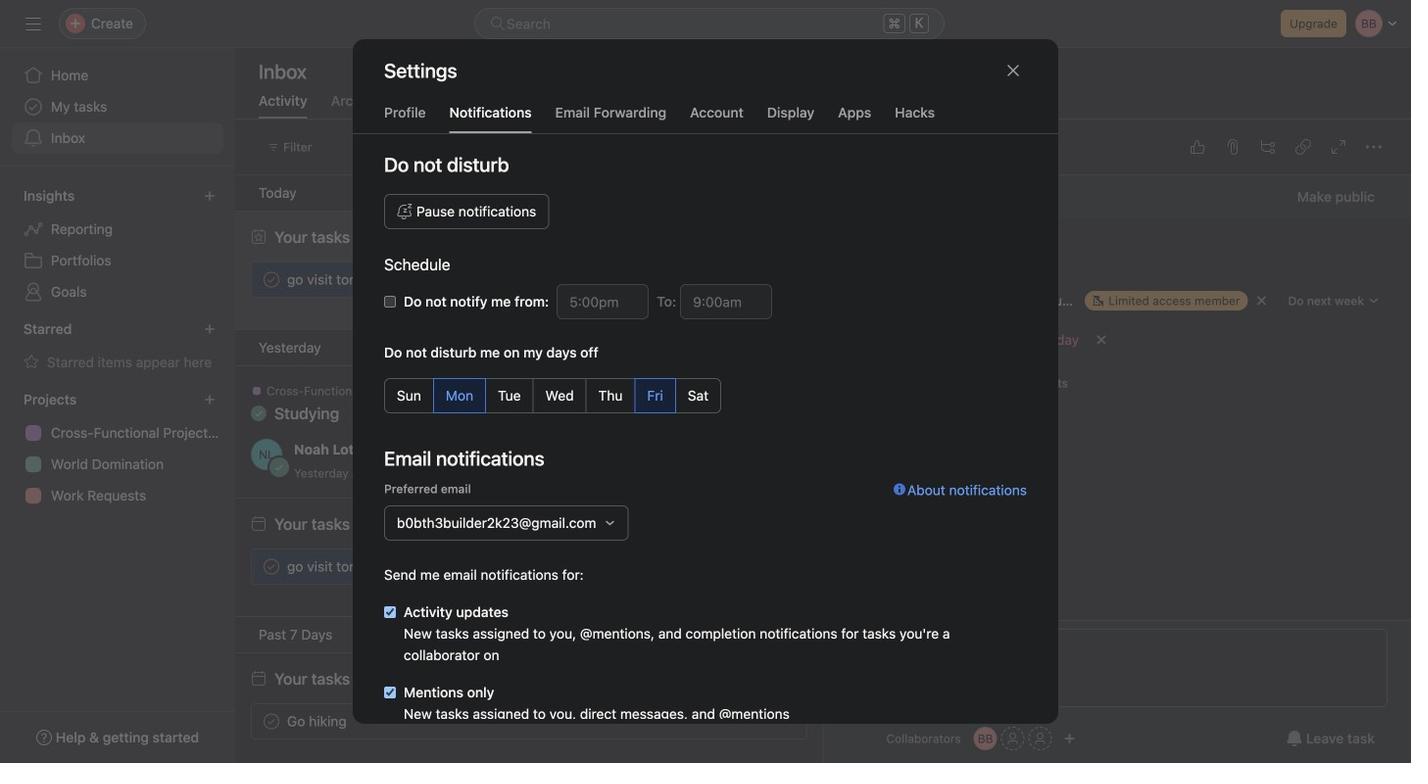 Task type: describe. For each thing, give the bounding box(es) containing it.
mark complete checkbox for your tasks for today, task element
[[260, 268, 283, 292]]

your tasks for today, task element
[[274, 228, 419, 246]]

0 vertical spatial open user profile image
[[251, 439, 282, 470]]

mark complete image for mark complete checkbox related to your tasks for today, task element
[[260, 268, 283, 292]]

close this dialog image
[[1006, 63, 1021, 78]]

add or remove collaborators image
[[974, 727, 997, 751]]

hide sidebar image
[[25, 16, 41, 31]]

your tasks for mar 20, task element
[[274, 515, 430, 534]]

global element
[[0, 48, 235, 166]]

add subtask image
[[1260, 139, 1276, 155]]

full screen image
[[1331, 139, 1347, 155]]

clear due date image
[[1096, 334, 1108, 346]]

your tasks for mar 15, task element
[[274, 670, 427, 689]]

go visit tomy dialog
[[824, 120, 1411, 764]]

starred element
[[0, 312, 235, 382]]



Task type: locate. For each thing, give the bounding box(es) containing it.
mark complete image
[[260, 268, 283, 292], [260, 555, 283, 579]]

mark complete checkbox down your tasks for mar 15, task element
[[260, 710, 283, 734]]

mark complete image
[[260, 710, 283, 734]]

dialog
[[353, 39, 1059, 764]]

1 horizontal spatial open user profile image
[[847, 629, 879, 661]]

0 vertical spatial mark complete image
[[260, 268, 283, 292]]

mark complete checkbox down your tasks for today, task element
[[260, 268, 283, 292]]

2 mark complete checkbox from the top
[[260, 555, 283, 579]]

None checkbox
[[384, 296, 396, 308], [384, 607, 396, 618], [384, 296, 396, 308], [384, 607, 396, 618]]

Mark complete checkbox
[[260, 268, 283, 292], [260, 555, 283, 579], [260, 710, 283, 734]]

0 likes. click to like this task image
[[1190, 139, 1206, 155]]

1 vertical spatial mark complete checkbox
[[260, 555, 283, 579]]

main content
[[824, 175, 1411, 764]]

None text field
[[557, 284, 649, 320]]

3 mark complete checkbox from the top
[[260, 710, 283, 734]]

0 horizontal spatial open user profile image
[[251, 439, 282, 470]]

mark complete image down your tasks for mar 20, task element
[[260, 555, 283, 579]]

mark complete image for mark complete checkbox for your tasks for mar 20, task element
[[260, 555, 283, 579]]

remove assignee image
[[1256, 295, 1268, 307]]

0 vertical spatial mark complete checkbox
[[260, 268, 283, 292]]

None text field
[[680, 284, 773, 320]]

copy task link image
[[1296, 139, 1311, 155]]

mark complete checkbox down your tasks for mar 20, task element
[[260, 555, 283, 579]]

2 mark complete image from the top
[[260, 555, 283, 579]]

2 vertical spatial mark complete checkbox
[[260, 710, 283, 734]]

1 mark complete checkbox from the top
[[260, 268, 283, 292]]

mark complete image down your tasks for today, task element
[[260, 268, 283, 292]]

settings tab list
[[353, 102, 1059, 134]]

add or remove collaborators image
[[1064, 733, 1076, 745]]

1 mark complete image from the top
[[260, 268, 283, 292]]

1 vertical spatial open user profile image
[[847, 629, 879, 661]]

open user profile image
[[251, 439, 282, 470], [847, 629, 879, 661]]

Task Name text field
[[834, 230, 1388, 275]]

1 vertical spatial mark complete image
[[260, 555, 283, 579]]

None checkbox
[[384, 687, 396, 699]]

mark complete checkbox for your tasks for mar 20, task element
[[260, 555, 283, 579]]

projects element
[[0, 382, 235, 516]]

insights element
[[0, 178, 235, 312]]



Task type: vqa. For each thing, say whether or not it's contained in the screenshot.
left ADD OR REMOVE COLLABORATORS image
yes



